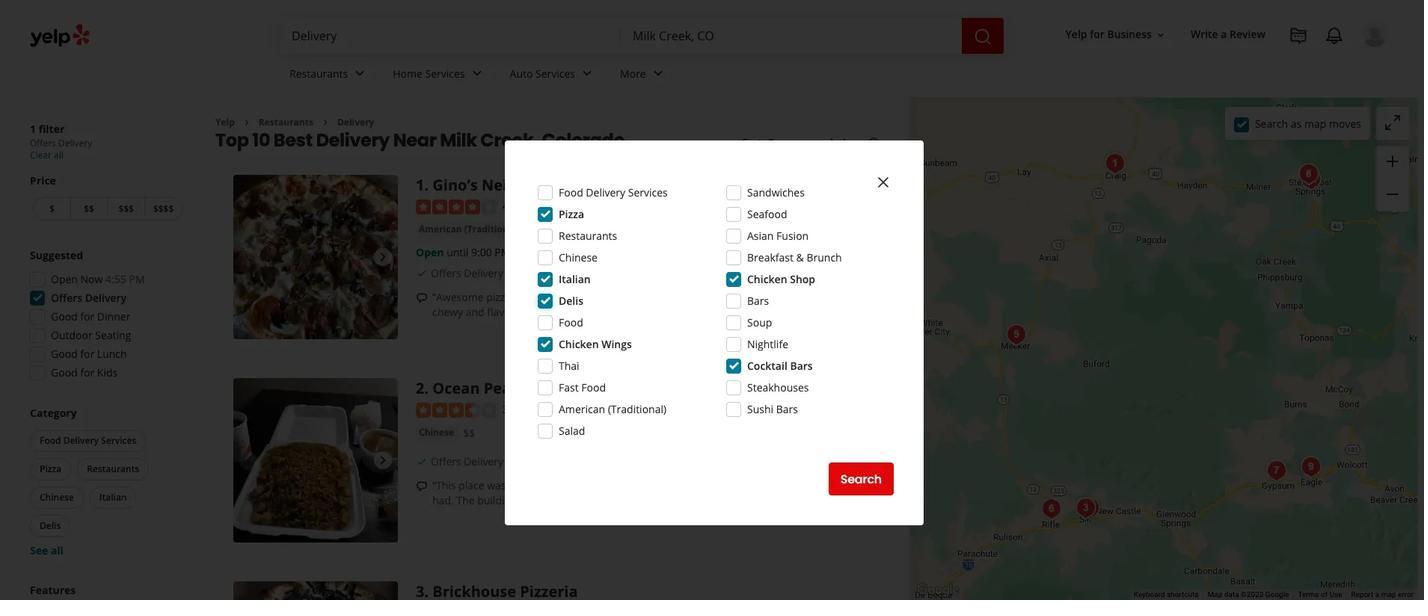 Task type: describe. For each thing, give the bounding box(es) containing it.
group containing suggested
[[25, 248, 186, 385]]

auto
[[510, 66, 533, 81]]

"this
[[433, 479, 456, 493]]

now
[[80, 272, 103, 287]]

0 vertical spatial italian button
[[529, 222, 564, 237]]

food delivery services inside search dialog
[[559, 186, 668, 200]]

delivery right best
[[316, 128, 390, 153]]

seafood
[[748, 207, 788, 222]]

pm for open now 4:55 pm
[[129, 272, 145, 287]]

map data ©2023 google
[[1208, 591, 1290, 599]]

grill
[[670, 175, 701, 196]]

italian link
[[529, 222, 564, 237]]

for for kids
[[80, 366, 94, 380]]

pizza for the rightmost pizza button
[[573, 223, 596, 236]]

user actions element
[[1054, 19, 1410, 111]]

sort:
[[742, 136, 765, 150]]

salad
[[559, 424, 585, 439]]

of inside "awesome pizza!  i don't usually eat the crust, but i ate this one. perfect amount of chewy and flavor.   this place is a little hole in the wall with a tiny…"
[[820, 290, 830, 305]]

$$$
[[119, 203, 134, 216]]

9:00
[[471, 246, 492, 260]]

american (traditional) inside american (traditional) button
[[419, 223, 520, 236]]

1 vertical spatial pizza button
[[30, 459, 71, 481]]

american inside american (traditional) button
[[419, 223, 462, 236]]

all inside group
[[51, 544, 64, 558]]

report a map error
[[1352, 591, 1414, 599]]

1 horizontal spatial ocean pearl chinese restaurant image
[[1099, 150, 1129, 180]]

good for good for kids
[[51, 366, 78, 380]]

food delivery services button
[[30, 430, 146, 453]]

search dialog
[[0, 0, 1425, 601]]

. for 2
[[425, 379, 429, 399]]

usually
[[550, 290, 585, 305]]

shortcuts
[[1167, 591, 1199, 599]]

"awesome
[[433, 290, 484, 305]]

delis button
[[30, 516, 71, 538]]

category
[[30, 406, 77, 421]]

up.
[[600, 479, 615, 493]]

1 vertical spatial of
[[1322, 591, 1328, 599]]

until
[[447, 246, 469, 260]]

price
[[30, 174, 56, 188]]

0 horizontal spatial the
[[605, 290, 621, 305]]

report
[[1352, 591, 1374, 599]]

gino's neighborhood pizzeria & grill link
[[433, 175, 701, 196]]

american inside search dialog
[[559, 403, 605, 417]]

shop
[[790, 272, 816, 287]]

data
[[1225, 591, 1240, 599]]

(traditional) inside american (traditional) button
[[464, 223, 520, 236]]

chinese inside "this place was a favorite growing up. to this day, it's the best chinese food i've ever had. the building itself definitely needs some love, but i came back to…"
[[735, 479, 774, 493]]

(30
[[521, 403, 536, 417]]

lunch
[[97, 347, 127, 361]]

brickhouse pizzeria image
[[1072, 494, 1102, 524]]

delivery up was
[[464, 455, 504, 469]]

i inside "this place was a favorite growing up. to this day, it's the best chinese food i've ever had. the building itself definitely needs some love, but i came back to…"
[[700, 494, 703, 508]]

(32 reviews)
[[521, 199, 579, 214]]

brunch
[[807, 251, 842, 265]]

services right the auto
[[536, 66, 575, 81]]

$$ for 1 . gino's neighborhood pizzeria & grill
[[605, 223, 617, 237]]

(30 reviews) link
[[521, 401, 579, 418]]

write
[[1191, 27, 1219, 41]]

2 vertical spatial offers delivery
[[431, 455, 504, 469]]

reviews) for pizzeria
[[539, 199, 579, 214]]

for for lunch
[[80, 347, 94, 361]]

16 chevron right v2 image
[[241, 117, 253, 129]]

restaurant
[[589, 379, 673, 399]]

yelp for yelp "link"
[[216, 116, 235, 129]]

report a map error link
[[1352, 591, 1414, 599]]

terms of use
[[1299, 591, 1343, 599]]

close image
[[875, 173, 893, 191]]

american (traditional) inside search dialog
[[559, 403, 667, 417]]

see
[[30, 544, 48, 558]]

notifications image
[[1326, 27, 1344, 45]]

0 horizontal spatial italian button
[[90, 487, 137, 510]]

24 chevron down v2 image
[[468, 65, 486, 83]]

open for open until 9:00 pm
[[416, 246, 444, 260]]

services inside button
[[101, 435, 136, 447]]

group containing category
[[27, 406, 186, 559]]

(32 reviews) link
[[521, 198, 579, 214]]

pearl
[[484, 379, 523, 399]]

eat
[[587, 290, 603, 305]]

for for dinner
[[80, 310, 94, 324]]

error
[[1399, 591, 1414, 599]]

ever
[[821, 479, 842, 493]]

a inside "this place was a favorite growing up. to this day, it's the best chinese food i've ever had. the building itself definitely needs some love, but i came back to…"
[[509, 479, 515, 493]]

a right with
[[715, 305, 721, 320]]

breakfast
[[748, 251, 794, 265]]

american (traditional) button
[[416, 222, 523, 237]]

0 vertical spatial chinese button
[[416, 426, 457, 441]]

business categories element
[[278, 54, 1389, 97]]

fast
[[559, 381, 579, 395]]

bars for sushi bars
[[777, 403, 798, 417]]

the inside "this place was a favorite growing up. to this day, it's the best chinese food i've ever had. the building itself definitely needs some love, but i came back to…"
[[693, 479, 709, 493]]

chinese inside 'link'
[[419, 427, 454, 439]]

chinese up delis "button"
[[40, 492, 74, 504]]

american (traditional) link
[[416, 222, 523, 237]]

0 horizontal spatial ocean pearl chinese restaurant image
[[233, 379, 398, 544]]

flavor.
[[487, 305, 518, 320]]

with
[[691, 305, 712, 320]]

& inside search dialog
[[797, 251, 804, 265]]

but inside "this place was a favorite growing up. to this day, it's the best chinese food i've ever had. the building itself definitely needs some love, but i came back to…"
[[681, 494, 698, 508]]

a right write at the right
[[1221, 27, 1228, 41]]

building
[[478, 494, 517, 508]]

search for search
[[841, 471, 882, 488]]

business
[[1108, 27, 1152, 41]]

zoom out image
[[1384, 186, 1402, 204]]

(traditional) inside search dialog
[[608, 403, 667, 417]]

italian for left italian button
[[99, 492, 127, 504]]

a right is
[[582, 305, 588, 320]]

offers for "awesome pizza!  i don't usually eat the crust, but i ate this one. perfect amount of chewy and flavor.   this place is a little hole in the wall with a tiny…"
[[431, 266, 461, 281]]

next image
[[374, 249, 392, 267]]

good for lunch
[[51, 347, 127, 361]]

asian
[[748, 229, 774, 243]]

0 horizontal spatial i
[[517, 290, 520, 305]]

ma famiglia image
[[1002, 320, 1032, 350]]

sandwiches
[[748, 186, 805, 200]]

16 speech v2 image for "awesome
[[416, 293, 428, 304]]

next image
[[374, 452, 392, 470]]

had.
[[433, 494, 454, 508]]

growing
[[558, 479, 597, 493]]

itself
[[520, 494, 543, 508]]

place inside "awesome pizza!  i don't usually eat the crust, but i ate this one. perfect amount of chewy and flavor.   this place is a little hole in the wall with a tiny…"
[[543, 305, 569, 320]]

$$ for 2 . ocean pearl chinese restaurant
[[463, 427, 475, 441]]

to…"
[[761, 494, 782, 508]]

was
[[487, 479, 506, 493]]

steakhouses
[[748, 381, 809, 395]]

turgeon's wood fired pizza image
[[1262, 456, 1292, 486]]

see all
[[30, 544, 64, 558]]

16 info v2 image
[[868, 137, 880, 149]]

thai
[[559, 359, 580, 373]]

map for moves
[[1305, 116, 1327, 131]]

pizza link
[[570, 222, 599, 237]]

top
[[216, 128, 249, 153]]

1 . gino's neighborhood pizzeria & grill
[[416, 175, 701, 196]]

clear all link
[[30, 149, 63, 162]]

0 horizontal spatial &
[[655, 175, 666, 196]]

restaurants inside restaurants button
[[87, 463, 139, 476]]

1 vertical spatial restaurants link
[[259, 116, 313, 129]]

favorite
[[518, 479, 555, 493]]

bars for cocktail bars
[[791, 359, 813, 373]]

$$$$ button
[[145, 198, 183, 221]]

yelp for business button
[[1060, 21, 1173, 48]]

gino's neighborhood pizzeria & grill image
[[1101, 149, 1131, 179]]

dinner
[[97, 310, 130, 324]]

fusion
[[777, 229, 809, 243]]

filter
[[39, 122, 65, 136]]

colorado
[[542, 128, 625, 153]]

16 checkmark v2 image for "this
[[416, 456, 428, 468]]

$$$ button
[[107, 198, 145, 221]]

sushi
[[748, 403, 774, 417]]

3.7 star rating image
[[416, 403, 497, 418]]

©2023
[[1242, 591, 1264, 599]]

o'neil's tavern & grill image
[[1295, 159, 1325, 189]]

asian fusion
[[748, 229, 809, 243]]

24 chevron down v2 image for restaurants
[[351, 65, 369, 83]]

write a review
[[1191, 27, 1266, 41]]

ocean
[[433, 379, 480, 399]]

16 chevron down v2 image
[[1155, 29, 1167, 41]]

auto services link
[[498, 54, 608, 97]]



Task type: locate. For each thing, give the bounding box(es) containing it.
1 horizontal spatial &
[[797, 251, 804, 265]]

good down outdoor
[[51, 347, 78, 361]]

american (traditional) down restaurant
[[559, 403, 667, 417]]

offers delivery up ""this"
[[431, 455, 504, 469]]

good for good for dinner
[[51, 310, 78, 324]]

0 vertical spatial the
[[605, 290, 621, 305]]

food delivery services up restaurants button
[[40, 435, 136, 447]]

16 checkmark v2 image for "awesome
[[416, 268, 428, 280]]

good up outdoor
[[51, 310, 78, 324]]

delivery down open now 4:55 pm
[[85, 291, 126, 305]]

0 horizontal spatial 1
[[30, 122, 36, 136]]

chinese link
[[416, 426, 457, 441]]

restaurants link
[[278, 54, 381, 97], [259, 116, 313, 129]]

open for open now 4:55 pm
[[51, 272, 78, 287]]

of left the use
[[1322, 591, 1328, 599]]

1 vertical spatial group
[[25, 248, 186, 385]]

24 chevron down v2 image inside auto services link
[[578, 65, 596, 83]]

bars up soup
[[748, 294, 769, 308]]

chinese up '(30 reviews)' link
[[527, 379, 585, 399]]

for for business
[[1090, 27, 1105, 41]]

chicken for chicken shop
[[748, 272, 788, 287]]

1 vertical spatial 16 speech v2 image
[[416, 481, 428, 493]]

expand map image
[[1384, 114, 1402, 132]]

1 vertical spatial this
[[633, 479, 651, 493]]

0 vertical spatial all
[[54, 149, 63, 162]]

i
[[517, 290, 520, 305], [673, 290, 676, 305], [700, 494, 703, 508]]

kids
[[97, 366, 118, 380]]

reviews)
[[539, 199, 579, 214], [539, 403, 579, 417]]

use
[[1330, 591, 1343, 599]]

. left gino's at the top left of the page
[[425, 175, 429, 196]]

24 chevron down v2 image for auto services
[[578, 65, 596, 83]]

top 10 best delivery near milk creek, colorado
[[216, 128, 625, 153]]

1 vertical spatial slideshow element
[[233, 379, 398, 544]]

1 vertical spatial map
[[1382, 591, 1397, 599]]

search left as
[[1256, 116, 1289, 131]]

2 horizontal spatial $$
[[605, 223, 617, 237]]

. left ocean
[[425, 379, 429, 399]]

0 horizontal spatial american (traditional)
[[419, 223, 520, 236]]

restaurants inside search dialog
[[559, 229, 618, 243]]

1 vertical spatial previous image
[[239, 452, 257, 470]]

previous image for "awesome pizza!  i don't usually eat the crust, but i ate this one. perfect amount of chewy and flavor.   this place is a little hole in the wall with a tiny…"
[[239, 249, 257, 267]]

16 chevron right v2 image
[[319, 117, 331, 129]]

2 horizontal spatial i
[[700, 494, 703, 508]]

1 vertical spatial but
[[681, 494, 698, 508]]

good down good for lunch
[[51, 366, 78, 380]]

2 reviews) from the top
[[539, 403, 579, 417]]

offers down filter
[[30, 137, 56, 150]]

offers delivery down open until 9:00 pm
[[431, 266, 504, 281]]

1 previous image from the top
[[239, 249, 257, 267]]

16 speech v2 image for "this
[[416, 481, 428, 493]]

1 for 1 filter offers delivery clear all
[[30, 122, 36, 136]]

1 inside 1 filter offers delivery clear all
[[30, 122, 36, 136]]

4.1 star rating image
[[416, 200, 497, 215]]

offers delivery up "good for dinner"
[[51, 291, 126, 305]]

moves
[[1330, 116, 1362, 131]]

1 slideshow element from the top
[[233, 175, 398, 340]]

zoom in image
[[1384, 152, 1402, 170]]

place inside "this place was a favorite growing up. to this day, it's the best chinese food i've ever had. the building itself definitely needs some love, but i came back to…"
[[459, 479, 485, 493]]

gino's neighborhood pizzeria & grill image
[[233, 175, 398, 340]]

$$ inside button
[[84, 203, 94, 216]]

delis up see all
[[40, 520, 61, 533]]

the
[[605, 290, 621, 305], [651, 305, 667, 320], [693, 479, 709, 493]]

previous image for "this place was a favorite growing up. to this day, it's the best chinese food i've ever had. the building itself definitely needs some love, but i came back to…"
[[239, 452, 257, 470]]

1 vertical spatial pm
[[129, 272, 145, 287]]

map left error
[[1382, 591, 1397, 599]]

1 good from the top
[[51, 310, 78, 324]]

italian down restaurants button
[[99, 492, 127, 504]]

offers delivery for until
[[431, 266, 504, 281]]

1 horizontal spatial 1
[[416, 175, 425, 196]]

& up shop
[[797, 251, 804, 265]]

auto services
[[510, 66, 575, 81]]

wall
[[669, 305, 689, 320]]

clear
[[30, 149, 52, 162]]

milk
[[440, 128, 477, 153]]

bars up 'steakhouses'
[[791, 359, 813, 373]]

seating
[[95, 329, 131, 343]]

16 checkmark v2 image
[[416, 268, 428, 280], [416, 456, 428, 468]]

shanghai garden restaurant image
[[1037, 495, 1067, 525]]

place down "usually"
[[543, 305, 569, 320]]

open left until
[[416, 246, 444, 260]]

1 horizontal spatial but
[[681, 494, 698, 508]]

0 vertical spatial (traditional)
[[464, 223, 520, 236]]

map
[[1208, 591, 1223, 599]]

1 horizontal spatial american (traditional)
[[559, 403, 667, 417]]

1 horizontal spatial italian button
[[529, 222, 564, 237]]

yelp inside button
[[1066, 27, 1088, 41]]

0 vertical spatial pizza button
[[570, 222, 599, 237]]

and
[[466, 305, 485, 320]]

offers inside group
[[51, 291, 82, 305]]

i left ate
[[673, 290, 676, 305]]

slideshow element
[[233, 175, 398, 340], [233, 379, 398, 544]]

a right was
[[509, 479, 515, 493]]

this inside "awesome pizza!  i don't usually eat the crust, but i ate this one. perfect amount of chewy and flavor.   this place is a little hole in the wall with a tiny…"
[[697, 290, 715, 305]]

offers delivery
[[431, 266, 504, 281], [51, 291, 126, 305], [431, 455, 504, 469]]

0 horizontal spatial american
[[419, 223, 462, 236]]

1 for 1 . gino's neighborhood pizzeria & grill
[[416, 175, 425, 196]]

0 vertical spatial place
[[543, 305, 569, 320]]

1 vertical spatial (traditional)
[[608, 403, 667, 417]]

reviews) for chinese
[[539, 403, 579, 417]]

3 24 chevron down v2 image from the left
[[649, 65, 667, 83]]

0 vertical spatial reviews)
[[539, 199, 579, 214]]

for inside button
[[1090, 27, 1105, 41]]

pm inside group
[[129, 272, 145, 287]]

1 vertical spatial place
[[459, 479, 485, 493]]

0 horizontal spatial chinese button
[[30, 487, 84, 510]]

home services
[[393, 66, 465, 81]]

chinese button up delis "button"
[[30, 487, 84, 510]]

day,
[[653, 479, 674, 493]]

came
[[706, 494, 732, 508]]

pm right 4:55
[[129, 272, 145, 287]]

open until 9:00 pm
[[416, 246, 511, 260]]

delivery down category
[[63, 435, 99, 447]]

1 vertical spatial .
[[425, 379, 429, 399]]

1 filter offers delivery clear all
[[30, 122, 92, 162]]

1 horizontal spatial delis
[[559, 294, 584, 308]]

delis inside "button"
[[40, 520, 61, 533]]

2 horizontal spatial 24 chevron down v2 image
[[649, 65, 667, 83]]

map right as
[[1305, 116, 1327, 131]]

all inside 1 filter offers delivery clear all
[[54, 149, 63, 162]]

1 vertical spatial chinese button
[[30, 487, 84, 510]]

1 vertical spatial ocean pearl chinese restaurant image
[[233, 379, 398, 544]]

yelp for business
[[1066, 27, 1152, 41]]

chicken up perfect
[[748, 272, 788, 287]]

0 horizontal spatial search
[[841, 471, 882, 488]]

yelp left 16 chevron right v2 icon
[[216, 116, 235, 129]]

2 previous image from the top
[[239, 452, 257, 470]]

1 horizontal spatial yelp
[[1066, 27, 1088, 41]]

0 vertical spatial restaurants link
[[278, 54, 381, 97]]

delivery right 16 chevron right v2 image
[[337, 116, 374, 129]]

1 vertical spatial &
[[797, 251, 804, 265]]

pm for open until 9:00 pm
[[495, 246, 511, 260]]

food delivery services up pizza link
[[559, 186, 668, 200]]

delivery inside button
[[63, 435, 99, 447]]

1 left gino's at the top left of the page
[[416, 175, 425, 196]]

2 vertical spatial good
[[51, 366, 78, 380]]

open
[[416, 246, 444, 260], [51, 272, 78, 287]]

$$ left the $$$ button
[[84, 203, 94, 216]]

chicken
[[748, 272, 788, 287], [559, 337, 599, 352]]

24 chevron down v2 image inside more link
[[649, 65, 667, 83]]

0 vertical spatial group
[[1377, 146, 1410, 212]]

all right "clear"
[[54, 149, 63, 162]]

italian for the topmost italian button
[[532, 223, 561, 236]]

i left don't
[[517, 290, 520, 305]]

2 vertical spatial group
[[27, 406, 186, 559]]

services
[[425, 66, 465, 81], [536, 66, 575, 81], [628, 186, 668, 200], [101, 435, 136, 447]]

1
[[30, 122, 36, 136], [416, 175, 425, 196]]

food inside button
[[40, 435, 61, 447]]

slideshow element for "awesome pizza!  i don't usually eat the crust, but i ate this one. perfect amount of chewy and flavor.   this place is a little hole in the wall with a tiny…"
[[233, 175, 398, 340]]

0 vertical spatial american (traditional)
[[419, 223, 520, 236]]

0 vertical spatial chicken
[[748, 272, 788, 287]]

italian down (32 reviews)
[[532, 223, 561, 236]]

chicken up thai
[[559, 337, 599, 352]]

best
[[274, 128, 313, 153]]

reviews) down ocean pearl chinese restaurant link
[[539, 403, 579, 417]]

1 horizontal spatial (traditional)
[[608, 403, 667, 417]]

1 horizontal spatial chinese button
[[416, 426, 457, 441]]

$
[[49, 203, 54, 216]]

american down fast food at the left bottom
[[559, 403, 605, 417]]

pizza!
[[487, 290, 514, 305]]

delivery down 9:00
[[464, 266, 504, 281]]

group
[[1377, 146, 1410, 212], [25, 248, 186, 385], [27, 406, 186, 559]]

0 vertical spatial &
[[655, 175, 666, 196]]

1 24 chevron down v2 image from the left
[[351, 65, 369, 83]]

for up the outdoor seating
[[80, 310, 94, 324]]

offers
[[30, 137, 56, 150], [431, 266, 461, 281], [51, 291, 82, 305], [431, 455, 461, 469]]

projects image
[[1290, 27, 1308, 45]]

1 vertical spatial good
[[51, 347, 78, 361]]

slideshow element for "this place was a favorite growing up. to this day, it's the best chinese food i've ever had. the building itself definitely needs some love, but i came back to…"
[[233, 379, 398, 544]]

0 vertical spatial .
[[425, 175, 429, 196]]

but down it's
[[681, 494, 698, 508]]

restaurants link up 16 chevron right v2 image
[[278, 54, 381, 97]]

restaurants inside business categories 'element'
[[290, 66, 348, 81]]

24 chevron down v2 image for more
[[649, 65, 667, 83]]

1 vertical spatial yelp
[[216, 116, 235, 129]]

offers for "this place was a favorite growing up. to this day, it's the best chinese food i've ever had. the building itself definitely needs some love, but i came back to…"
[[431, 455, 461, 469]]

search right the i've
[[841, 471, 882, 488]]

for left business
[[1090, 27, 1105, 41]]

delivery link
[[337, 116, 374, 129]]

yelp for yelp for business
[[1066, 27, 1088, 41]]

keyboard
[[1134, 591, 1166, 599]]

i left came
[[700, 494, 703, 508]]

ocean pearl chinese restaurant image
[[1099, 150, 1129, 180], [233, 379, 398, 544]]

home
[[393, 66, 423, 81]]

chinese
[[559, 251, 598, 265], [527, 379, 585, 399], [419, 427, 454, 439], [735, 479, 774, 493], [40, 492, 74, 504]]

1 vertical spatial open
[[51, 272, 78, 287]]

restaurants up 16 chevron right v2 image
[[290, 66, 348, 81]]

0 vertical spatial good
[[51, 310, 78, 324]]

16 checkmark v2 image down open until 9:00 pm
[[416, 268, 428, 280]]

0 vertical spatial pizza
[[559, 207, 584, 222]]

0 vertical spatial food delivery services
[[559, 186, 668, 200]]

this up 'some'
[[633, 479, 651, 493]]

outdoor seating
[[51, 329, 131, 343]]

all right see
[[51, 544, 64, 558]]

search image
[[974, 27, 992, 45]]

pm
[[495, 246, 511, 260], [129, 272, 145, 287]]

0 horizontal spatial delis
[[40, 520, 61, 533]]

16 checkmark v2 image down chinese 'link'
[[416, 456, 428, 468]]

search for search as map moves
[[1256, 116, 1289, 131]]

burning mountain pizza & subs image
[[1075, 494, 1105, 524]]

1 reviews) from the top
[[539, 199, 579, 214]]

for
[[1090, 27, 1105, 41], [80, 310, 94, 324], [80, 347, 94, 361], [80, 366, 94, 380]]

best
[[711, 479, 732, 493]]

0 horizontal spatial place
[[459, 479, 485, 493]]

chinese up back
[[735, 479, 774, 493]]

0 vertical spatial 16 checkmark v2 image
[[416, 268, 428, 280]]

for down good for lunch
[[80, 366, 94, 380]]

pizza inside search dialog
[[559, 207, 584, 222]]

1 horizontal spatial $$
[[463, 427, 475, 441]]

terms
[[1299, 591, 1320, 599]]

tiny…"
[[723, 305, 753, 320]]

a right report
[[1376, 591, 1380, 599]]

2 24 chevron down v2 image from the left
[[578, 65, 596, 83]]

price group
[[30, 174, 186, 224]]

for up good for kids
[[80, 347, 94, 361]]

1 vertical spatial all
[[51, 544, 64, 558]]

24 chevron down v2 image right auto services
[[578, 65, 596, 83]]

. for 1
[[425, 175, 429, 196]]

in
[[639, 305, 648, 320]]

services left 24 chevron down v2 image on the left top of page
[[425, 66, 465, 81]]

0 vertical spatial of
[[820, 290, 830, 305]]

delivery inside 1 filter offers delivery clear all
[[58, 137, 92, 150]]

16 speech v2 image left ""this"
[[416, 481, 428, 493]]

4:55
[[106, 272, 126, 287]]

italian button down (32 reviews)
[[529, 222, 564, 237]]

pizza right italian link
[[573, 223, 596, 236]]

delivery inside search dialog
[[586, 186, 626, 200]]

map region
[[724, 9, 1425, 601]]

pizza down food delivery services button
[[40, 463, 61, 476]]

0 horizontal spatial 24 chevron down v2 image
[[351, 65, 369, 83]]

some
[[626, 494, 653, 508]]

services left "grill"
[[628, 186, 668, 200]]

1 vertical spatial 1
[[416, 175, 425, 196]]

1 horizontal spatial search
[[1256, 116, 1289, 131]]

neighborhood
[[482, 175, 589, 196]]

offers inside 1 filter offers delivery clear all
[[30, 137, 56, 150]]

$$ down 3.7 star rating image
[[463, 427, 475, 441]]

1 vertical spatial the
[[651, 305, 667, 320]]

0 vertical spatial search
[[1256, 116, 1289, 131]]

write a review link
[[1185, 21, 1272, 48]]

yelp left business
[[1066, 27, 1088, 41]]

3 good from the top
[[51, 366, 78, 380]]

2 vertical spatial italian
[[99, 492, 127, 504]]

restaurants
[[290, 66, 348, 81], [259, 116, 313, 129], [559, 229, 618, 243], [87, 463, 139, 476]]

0 horizontal spatial pizza button
[[30, 459, 71, 481]]

1 vertical spatial italian button
[[90, 487, 137, 510]]

3.7
[[503, 403, 518, 417]]

1 16 speech v2 image from the top
[[416, 293, 428, 304]]

0 vertical spatial but
[[654, 290, 670, 305]]

services up restaurants button
[[101, 435, 136, 447]]

home services link
[[381, 54, 498, 97]]

0 vertical spatial pm
[[495, 246, 511, 260]]

0 vertical spatial 1
[[30, 122, 36, 136]]

1 horizontal spatial pizza button
[[570, 222, 599, 237]]

open down suggested
[[51, 272, 78, 287]]

fast food
[[559, 381, 606, 395]]

american (traditional) up open until 9:00 pm
[[419, 223, 520, 236]]

pizza button right italian link
[[570, 222, 599, 237]]

$$ right pizza link
[[605, 223, 617, 237]]

the right eat on the left
[[605, 290, 621, 305]]

0 vertical spatial 16 speech v2 image
[[416, 293, 428, 304]]

reviews) down 1 . gino's neighborhood pizzeria & grill
[[539, 199, 579, 214]]

0 vertical spatial this
[[697, 290, 715, 305]]

the right "in"
[[651, 305, 667, 320]]

features
[[30, 584, 76, 598]]

this up with
[[697, 290, 715, 305]]

delivery down filter
[[58, 137, 92, 150]]

restaurants down food delivery services button
[[87, 463, 139, 476]]

of right amount
[[820, 290, 830, 305]]

"awesome pizza!  i don't usually eat the crust, but i ate this one. perfect amount of chewy and flavor.   this place is a little hole in the wall with a tiny…"
[[433, 290, 830, 320]]

$$
[[84, 203, 94, 216], [605, 223, 617, 237], [463, 427, 475, 441]]

wings
[[602, 337, 632, 352]]

2 slideshow element from the top
[[233, 379, 398, 544]]

but up wall
[[654, 290, 670, 305]]

chinese inside search dialog
[[559, 251, 598, 265]]

chinese down 3.7 star rating image
[[419, 427, 454, 439]]

good for kids
[[51, 366, 118, 380]]

pizzaone image
[[1297, 453, 1327, 483]]

this inside "this place was a favorite growing up. to this day, it's the best chinese food i've ever had. the building itself definitely needs some love, but i came back to…"
[[633, 479, 651, 493]]

place up the
[[459, 479, 485, 493]]

google image
[[914, 581, 963, 601]]

0 horizontal spatial this
[[633, 479, 651, 493]]

good for good for lunch
[[51, 347, 78, 361]]

services inside search dialog
[[628, 186, 668, 200]]

search
[[1256, 116, 1289, 131], [841, 471, 882, 488]]

more
[[620, 66, 646, 81]]

2 16 checkmark v2 image from the top
[[416, 456, 428, 468]]

2 . from the top
[[425, 379, 429, 399]]

pizza for the bottom pizza button
[[40, 463, 61, 476]]

this
[[521, 305, 541, 320]]

16 speech v2 image
[[416, 293, 428, 304], [416, 481, 428, 493]]

gino's
[[433, 175, 478, 196]]

but inside "awesome pizza!  i don't usually eat the crust, but i ate this one. perfect amount of chewy and flavor.   this place is a little hole in the wall with a tiny…"
[[654, 290, 670, 305]]

offers delivery for now
[[51, 291, 126, 305]]

food delivery services
[[559, 186, 668, 200], [40, 435, 136, 447]]

pizza up pizza link
[[559, 207, 584, 222]]

offers for good for dinner
[[51, 291, 82, 305]]

pm right 9:00
[[495, 246, 511, 260]]

delis inside search dialog
[[559, 294, 584, 308]]

0 vertical spatial open
[[416, 246, 444, 260]]

0 horizontal spatial open
[[51, 272, 78, 287]]

1 vertical spatial italian
[[559, 272, 591, 287]]

delis left eat on the left
[[559, 294, 584, 308]]

chinese button
[[416, 426, 457, 441], [30, 487, 84, 510]]

yelp link
[[216, 116, 235, 129]]

&
[[655, 175, 666, 196], [797, 251, 804, 265]]

0 horizontal spatial of
[[820, 290, 830, 305]]

bars down 'steakhouses'
[[777, 403, 798, 417]]

terms of use link
[[1299, 591, 1343, 599]]

1 horizontal spatial chicken
[[748, 272, 788, 287]]

mazzola's italian restaurant image
[[1297, 165, 1327, 195]]

1 vertical spatial search
[[841, 471, 882, 488]]

24 chevron down v2 image
[[351, 65, 369, 83], [578, 65, 596, 83], [649, 65, 667, 83]]

breakfast & brunch
[[748, 251, 842, 265]]

1 16 checkmark v2 image from the top
[[416, 268, 428, 280]]

search inside 'button'
[[841, 471, 882, 488]]

1 vertical spatial reviews)
[[539, 403, 579, 417]]

is
[[572, 305, 579, 320]]

italian
[[532, 223, 561, 236], [559, 272, 591, 287], [99, 492, 127, 504]]

the right it's
[[693, 479, 709, 493]]

previous image
[[239, 249, 257, 267], [239, 452, 257, 470]]

hole
[[615, 305, 636, 320]]

chicken for chicken wings
[[559, 337, 599, 352]]

offers up "good for dinner"
[[51, 291, 82, 305]]

offers down until
[[431, 266, 461, 281]]

1 vertical spatial american
[[559, 403, 605, 417]]

(traditional) down restaurant
[[608, 403, 667, 417]]

restaurants left 16 chevron right v2 image
[[259, 116, 313, 129]]

love,
[[656, 494, 678, 508]]

food delivery services inside button
[[40, 435, 136, 447]]

$ button
[[33, 198, 70, 221]]

i've
[[802, 479, 818, 493]]

0 vertical spatial italian
[[532, 223, 561, 236]]

near
[[393, 128, 437, 153]]

italian inside search dialog
[[559, 272, 591, 287]]

None search field
[[280, 18, 1007, 54]]

1 left filter
[[30, 122, 36, 136]]

0 horizontal spatial food delivery services
[[40, 435, 136, 447]]

ate
[[679, 290, 694, 305]]

2 good from the top
[[51, 347, 78, 361]]

2 16 speech v2 image from the top
[[416, 481, 428, 493]]

as
[[1291, 116, 1302, 131]]

0 vertical spatial bars
[[748, 294, 769, 308]]

1 horizontal spatial open
[[416, 246, 444, 260]]

1 horizontal spatial i
[[673, 290, 676, 305]]

1 vertical spatial bars
[[791, 359, 813, 373]]

1 . from the top
[[425, 175, 429, 196]]

0 horizontal spatial chicken
[[559, 337, 599, 352]]

(traditional) up 9:00
[[464, 223, 520, 236]]

2
[[416, 379, 425, 399]]

24 chevron down v2 image left home
[[351, 65, 369, 83]]

search as map moves
[[1256, 116, 1362, 131]]

map for error
[[1382, 591, 1397, 599]]

italian up "usually"
[[559, 272, 591, 287]]

0 vertical spatial delis
[[559, 294, 584, 308]]

0 vertical spatial american
[[419, 223, 462, 236]]

place
[[543, 305, 569, 320], [459, 479, 485, 493]]

1 vertical spatial delis
[[40, 520, 61, 533]]

1 vertical spatial offers delivery
[[51, 291, 126, 305]]

0 vertical spatial offers delivery
[[431, 266, 504, 281]]



Task type: vqa. For each thing, say whether or not it's contained in the screenshot.
the automatically on the top
no



